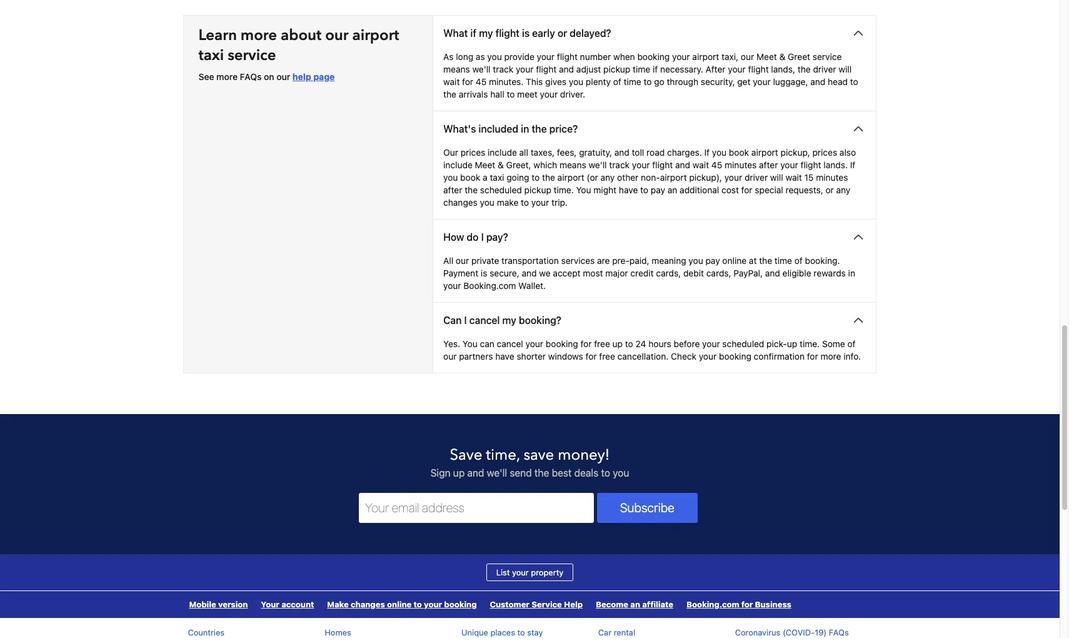 Task type: vqa. For each thing, say whether or not it's contained in the screenshot.
Mobile version link
yes



Task type: describe. For each thing, give the bounding box(es) containing it.
you right as
[[488, 51, 502, 62]]

in inside what's included in the price? dropdown button
[[521, 123, 529, 134]]

have inside our prices include all taxes, fees, gratuity, and toll road charges. if you book airport pickup, prices also include meet & greet, which means we'll track your flight and wait 45 minutes after your flight lands. if you book a taxi going to the airport (or any other non-airport pickup), your driver will wait 15 minutes after the scheduled pickup time. you might have to pay an additional cost for special requests, or any changes you make to your trip.
[[619, 184, 638, 195]]

rental
[[614, 627, 636, 637]]

you inside our prices include all taxes, fees, gratuity, and toll road charges. if you book airport pickup, prices also include meet & greet, which means we'll track your flight and wait 45 minutes after your flight lands. if you book a taxi going to the airport (or any other non-airport pickup), your driver will wait 15 minutes after the scheduled pickup time. you might have to pay an additional cost for special requests, or any changes you make to your trip.
[[576, 184, 591, 195]]

countries link
[[188, 627, 225, 637]]

Your email address email field
[[359, 493, 594, 523]]

how do i pay?
[[444, 231, 508, 243]]

transportation
[[502, 255, 559, 266]]

cancel inside can i cancel my booking? dropdown button
[[470, 314, 500, 326]]

at
[[749, 255, 757, 266]]

(or
[[587, 172, 598, 182]]

& inside our prices include all taxes, fees, gratuity, and toll road charges. if you book airport pickup, prices also include meet & greet, which means we'll track your flight and wait 45 minutes after your flight lands. if you book a taxi going to the airport (or any other non-airport pickup), your driver will wait 15 minutes after the scheduled pickup time. you might have to pay an additional cost for special requests, or any changes you make to your trip.
[[498, 159, 504, 170]]

booking up windows
[[546, 338, 578, 349]]

service inside 'learn more about our airport taxi service see more faqs on our help page'
[[228, 45, 276, 65]]

eligible
[[783, 268, 812, 278]]

what if my flight is early or delayed? element
[[434, 50, 877, 111]]

booking?
[[519, 314, 562, 326]]

1 vertical spatial if
[[851, 159, 856, 170]]

gives
[[546, 76, 567, 87]]

& inside as long as you provide your flight number when booking your airport taxi, our meet & greet service means we'll track your flight and adjust pickup time if necessary. after your flight lands, the driver will wait for 45 minutes. this gives you plenty of time to go through security, get your luggage, and head to the arrivals hall to meet your driver.
[[780, 51, 786, 62]]

make changes online to your booking
[[327, 599, 477, 609]]

learn more about our airport taxi service see more faqs on our help page
[[199, 25, 399, 82]]

0 horizontal spatial include
[[444, 159, 473, 170]]

make changes online to your booking link
[[321, 591, 483, 618]]

1 vertical spatial i
[[464, 314, 467, 326]]

changes inside save time, save money! footer
[[351, 599, 385, 609]]

45 inside our prices include all taxes, fees, gratuity, and toll road charges. if you book airport pickup, prices also include meet & greet, which means we'll track your flight and wait 45 minutes after your flight lands. if you book a taxi going to the airport (or any other non-airport pickup), your driver will wait 15 minutes after the scheduled pickup time. you might have to pay an additional cost for special requests, or any changes you make to your trip.
[[712, 159, 723, 170]]

of inside all our private transportation services are pre-paid, meaning you pay online at the time of booking. payment is secure, and we accept most major credit cards, debit cards, paypal, and eligible rewards in your booking.com wallet.
[[795, 255, 803, 266]]

the up do
[[465, 184, 478, 195]]

booking left confirmation
[[719, 351, 752, 361]]

learn
[[199, 25, 237, 45]]

of inside yes. you can cancel your booking for free up to 24 hours before your scheduled pick-up time. some of our partners have shorter windows for free cancellation. check your booking confirmation for more info.
[[848, 338, 856, 349]]

means inside as long as you provide your flight number when booking your airport taxi, our meet & greet service means we'll track your flight and adjust pickup time if necessary. after your flight lands, the driver will wait for 45 minutes. this gives you plenty of time to go through security, get your luggage, and head to the arrivals hall to meet your driver.
[[444, 64, 470, 74]]

unique places to stay link
[[462, 627, 543, 637]]

when
[[614, 51, 635, 62]]

what's included in the price? element
[[434, 146, 877, 219]]

1 prices from the left
[[461, 147, 486, 157]]

plenty
[[586, 76, 611, 87]]

through
[[667, 76, 699, 87]]

1 horizontal spatial after
[[759, 159, 778, 170]]

coronavirus
[[735, 627, 781, 637]]

coronavirus (covid-19) faqs
[[735, 627, 849, 637]]

greet,
[[506, 159, 531, 170]]

taxi inside 'learn more about our airport taxi service see more faqs on our help page'
[[199, 45, 224, 65]]

early
[[532, 27, 555, 39]]

we
[[539, 268, 551, 278]]

sign
[[431, 467, 451, 478]]

cancellation.
[[618, 351, 669, 361]]

2 horizontal spatial up
[[787, 338, 798, 349]]

booking.com inside all our private transportation services are pre-paid, meaning you pay online at the time of booking. payment is secure, and we accept most major credit cards, debit cards, paypal, and eligible rewards in your booking.com wallet.
[[464, 280, 516, 291]]

to inside yes. you can cancel your booking for free up to 24 hours before your scheduled pick-up time. some of our partners have shorter windows for free cancellation. check your booking confirmation for more info.
[[625, 338, 633, 349]]

1 horizontal spatial minutes
[[816, 172, 848, 182]]

we'll inside as long as you provide your flight number when booking your airport taxi, our meet & greet service means we'll track your flight and adjust pickup time if necessary. after your flight lands, the driver will wait for 45 minutes. this gives you plenty of time to go through security, get your luggage, and head to the arrivals hall to meet your driver.
[[473, 64, 491, 74]]

windows
[[548, 351, 583, 361]]

1 vertical spatial free
[[599, 351, 615, 361]]

you up pickup), at the top right of the page
[[712, 147, 727, 157]]

unique
[[462, 627, 488, 637]]

hall
[[491, 89, 505, 99]]

shorter
[[517, 351, 546, 361]]

0 vertical spatial i
[[481, 231, 484, 243]]

also
[[840, 147, 856, 157]]

0 vertical spatial time
[[633, 64, 651, 74]]

online inside all our private transportation services are pre-paid, meaning you pay online at the time of booking. payment is secure, and we accept most major credit cards, debit cards, paypal, and eligible rewards in your booking.com wallet.
[[723, 255, 747, 266]]

our inside as long as you provide your flight number when booking your airport taxi, our meet & greet service means we'll track your flight and adjust pickup time if necessary. after your flight lands, the driver will wait for 45 minutes. this gives you plenty of time to go through security, get your luggage, and head to the arrivals hall to meet your driver.
[[741, 51, 755, 62]]

some
[[823, 338, 846, 349]]

our inside yes. you can cancel your booking for free up to 24 hours before your scheduled pick-up time. some of our partners have shorter windows for free cancellation. check your booking confirmation for more info.
[[444, 351, 457, 361]]

this
[[526, 76, 543, 87]]

hours
[[649, 338, 672, 349]]

homes link
[[325, 627, 351, 637]]

most
[[583, 268, 603, 278]]

airport inside as long as you provide your flight number when booking your airport taxi, our meet & greet service means we'll track your flight and adjust pickup time if necessary. after your flight lands, the driver will wait for 45 minutes. this gives you plenty of time to go through security, get your luggage, and head to the arrivals hall to meet your driver.
[[693, 51, 720, 62]]

and left head
[[811, 76, 826, 87]]

car rental link
[[599, 627, 636, 637]]

can i cancel my booking? element
[[434, 338, 877, 373]]

list
[[496, 567, 510, 577]]

meet inside our prices include all taxes, fees, gratuity, and toll road charges. if you book airport pickup, prices also include meet & greet, which means we'll track your flight and wait 45 minutes after your flight lands. if you book a taxi going to the airport (or any other non-airport pickup), your driver will wait 15 minutes after the scheduled pickup time. you might have to pay an additional cost for special requests, or any changes you make to your trip.
[[475, 159, 496, 170]]

1 horizontal spatial include
[[488, 147, 517, 157]]

rewards
[[814, 268, 846, 278]]

other
[[617, 172, 639, 182]]

your inside make changes online to your booking link
[[424, 599, 442, 609]]

delayed?
[[570, 27, 612, 39]]

for inside save time, save money! footer
[[742, 599, 753, 609]]

0 horizontal spatial after
[[444, 184, 463, 195]]

you inside save time, save money! sign up and we'll send the best deals to you
[[613, 467, 630, 478]]

0 horizontal spatial if
[[705, 147, 710, 157]]

navigation inside save time, save money! footer
[[183, 591, 799, 618]]

2 cards, from the left
[[707, 268, 732, 278]]

1 vertical spatial any
[[837, 184, 851, 195]]

1 horizontal spatial book
[[729, 147, 749, 157]]

become an affiliate link
[[590, 591, 680, 618]]

before
[[674, 338, 700, 349]]

debit
[[684, 268, 704, 278]]

customer service help
[[490, 599, 583, 609]]

security,
[[701, 76, 735, 87]]

pickup inside as long as you provide your flight number when booking your airport taxi, our meet & greet service means we'll track your flight and adjust pickup time if necessary. after your flight lands, the driver will wait for 45 minutes. this gives you plenty of time to go through security, get your luggage, and head to the arrivals hall to meet your driver.
[[604, 64, 631, 74]]

to inside save time, save money! sign up and we'll send the best deals to you
[[601, 467, 610, 478]]

0 horizontal spatial any
[[601, 172, 615, 182]]

our right on
[[277, 71, 290, 82]]

luggage,
[[773, 76, 808, 87]]

faqs inside save time, save money! footer
[[829, 627, 849, 637]]

fees,
[[557, 147, 577, 157]]

flight up get
[[749, 64, 769, 74]]

the down the which
[[542, 172, 555, 182]]

yes.
[[444, 338, 460, 349]]

minutes.
[[489, 76, 524, 87]]

an inside save time, save money! footer
[[631, 599, 641, 609]]

customer
[[490, 599, 530, 609]]

pay?
[[487, 231, 508, 243]]

help
[[293, 71, 311, 82]]

flight up gives
[[536, 64, 557, 74]]

0 vertical spatial free
[[594, 338, 610, 349]]

services
[[561, 255, 595, 266]]

credit
[[631, 268, 654, 278]]

additional
[[680, 184, 720, 195]]

unique places to stay
[[462, 627, 543, 637]]

you up driver.
[[569, 76, 584, 87]]

flight up adjust
[[557, 51, 578, 62]]

requests,
[[786, 184, 824, 195]]

the inside dropdown button
[[532, 123, 547, 134]]

pre-
[[613, 255, 630, 266]]

gratuity,
[[579, 147, 612, 157]]

driver inside our prices include all taxes, fees, gratuity, and toll road charges. if you book airport pickup, prices also include meet & greet, which means we'll track your flight and wait 45 minutes after your flight lands. if you book a taxi going to the airport (or any other non-airport pickup), your driver will wait 15 minutes after the scheduled pickup time. you might have to pay an additional cost for special requests, or any changes you make to your trip.
[[745, 172, 768, 182]]

paypal,
[[734, 268, 763, 278]]

become
[[596, 599, 629, 609]]

15
[[805, 172, 814, 182]]

track inside our prices include all taxes, fees, gratuity, and toll road charges. if you book airport pickup, prices also include meet & greet, which means we'll track your flight and wait 45 minutes after your flight lands. if you book a taxi going to the airport (or any other non-airport pickup), your driver will wait 15 minutes after the scheduled pickup time. you might have to pay an additional cost for special requests, or any changes you make to your trip.
[[609, 159, 630, 170]]

subscribe
[[620, 500, 675, 515]]

lands.
[[824, 159, 848, 170]]

you inside all our private transportation services are pre-paid, meaning you pay online at the time of booking. payment is secure, and we accept most major credit cards, debit cards, paypal, and eligible rewards in your booking.com wallet.
[[689, 255, 704, 266]]

check
[[671, 351, 697, 361]]

lands,
[[772, 64, 796, 74]]

are
[[597, 255, 610, 266]]

as
[[444, 51, 454, 62]]

car rental
[[599, 627, 636, 637]]

and left eligible
[[766, 268, 781, 278]]

the inside save time, save money! sign up and we'll send the best deals to you
[[535, 467, 549, 478]]

to inside make changes online to your booking link
[[414, 599, 422, 609]]

major
[[606, 268, 628, 278]]

for right confirmation
[[807, 351, 819, 361]]

cancel inside yes. you can cancel your booking for free up to 24 hours before your scheduled pick-up time. some of our partners have shorter windows for free cancellation. check your booking confirmation for more info.
[[497, 338, 523, 349]]

which
[[534, 159, 557, 170]]

1 cards, from the left
[[656, 268, 681, 278]]

24
[[636, 338, 646, 349]]

and inside save time, save money! sign up and we'll send the best deals to you
[[468, 467, 484, 478]]

time,
[[486, 445, 520, 465]]

long
[[456, 51, 474, 62]]

45 inside as long as you provide your flight number when booking your airport taxi, our meet & greet service means we'll track your flight and adjust pickup time if necessary. after your flight lands, the driver will wait for 45 minutes. this gives you plenty of time to go through security, get your luggage, and head to the arrivals hall to meet your driver.
[[476, 76, 487, 87]]

in inside all our private transportation services are pre-paid, meaning you pay online at the time of booking. payment is secure, and we accept most major credit cards, debit cards, paypal, and eligible rewards in your booking.com wallet.
[[849, 268, 856, 278]]

for inside as long as you provide your flight number when booking your airport taxi, our meet & greet service means we'll track your flight and adjust pickup time if necessary. after your flight lands, the driver will wait for 45 minutes. this gives you plenty of time to go through security, get your luggage, and head to the arrivals hall to meet your driver.
[[462, 76, 474, 87]]

go
[[654, 76, 665, 87]]

time inside all our private transportation services are pre-paid, meaning you pay online at the time of booking. payment is secure, and we accept most major credit cards, debit cards, paypal, and eligible rewards in your booking.com wallet.
[[775, 255, 793, 266]]

stay
[[527, 627, 543, 637]]

1 vertical spatial time
[[624, 76, 642, 87]]

and down charges.
[[676, 159, 691, 170]]

charges.
[[667, 147, 702, 157]]

how
[[444, 231, 464, 243]]

2 horizontal spatial wait
[[786, 172, 802, 182]]

up inside save time, save money! sign up and we'll send the best deals to you
[[453, 467, 465, 478]]

(covid-
[[783, 627, 815, 637]]



Task type: locate. For each thing, give the bounding box(es) containing it.
if right the what
[[471, 27, 477, 39]]

and down save
[[468, 467, 484, 478]]

our right the "about"
[[325, 25, 349, 45]]

have inside yes. you can cancel your booking for free up to 24 hours before your scheduled pick-up time. some of our partners have shorter windows for free cancellation. check your booking confirmation for more info.
[[496, 351, 515, 361]]

45 up arrivals
[[476, 76, 487, 87]]

the down save
[[535, 467, 549, 478]]

after up special
[[759, 159, 778, 170]]

cancel right can
[[497, 338, 523, 349]]

navigation
[[183, 591, 799, 618]]

faqs inside 'learn more about our airport taxi service see more faqs on our help page'
[[240, 71, 262, 82]]

is down private
[[481, 268, 488, 278]]

pay
[[651, 184, 666, 195], [706, 255, 720, 266]]

of up info.
[[848, 338, 856, 349]]

1 vertical spatial &
[[498, 159, 504, 170]]

0 horizontal spatial if
[[471, 27, 477, 39]]

booking down what if my flight is early or delayed? 'dropdown button'
[[638, 51, 670, 62]]

0 horizontal spatial of
[[613, 76, 622, 87]]

1 horizontal spatial have
[[619, 184, 638, 195]]

0 vertical spatial after
[[759, 159, 778, 170]]

taxi,
[[722, 51, 739, 62]]

0 horizontal spatial will
[[771, 172, 784, 182]]

mobile version
[[189, 599, 248, 609]]

or inside 'dropdown button'
[[558, 27, 567, 39]]

track up other
[[609, 159, 630, 170]]

my inside what if my flight is early or delayed? 'dropdown button'
[[479, 27, 493, 39]]

cost
[[722, 184, 739, 195]]

of up eligible
[[795, 255, 803, 266]]

1 vertical spatial is
[[481, 268, 488, 278]]

you up partners
[[463, 338, 478, 349]]

booking.com up coronavirus
[[687, 599, 740, 609]]

more down some
[[821, 351, 842, 361]]

homes
[[325, 627, 351, 637]]

for
[[462, 76, 474, 87], [742, 184, 753, 195], [581, 338, 592, 349], [586, 351, 597, 361], [807, 351, 819, 361], [742, 599, 753, 609]]

if inside as long as you provide your flight number when booking your airport taxi, our meet & greet service means we'll track your flight and adjust pickup time if necessary. after your flight lands, the driver will wait for 45 minutes. this gives you plenty of time to go through security, get your luggage, and head to the arrivals hall to meet your driver.
[[653, 64, 658, 74]]

can
[[444, 314, 462, 326]]

subscribe button
[[597, 493, 698, 523]]

minutes down lands.
[[816, 172, 848, 182]]

1 horizontal spatial &
[[780, 51, 786, 62]]

deals
[[575, 467, 599, 478]]

1 vertical spatial have
[[496, 351, 515, 361]]

wait up pickup), at the top right of the page
[[693, 159, 709, 170]]

service up head
[[813, 51, 842, 62]]

pick-
[[767, 338, 787, 349]]

partners
[[459, 351, 493, 361]]

how do i pay? element
[[434, 254, 877, 302]]

booking.com down secure, in the top left of the page
[[464, 280, 516, 291]]

our up payment
[[456, 255, 469, 266]]

1 vertical spatial scheduled
[[723, 338, 765, 349]]

and left toll
[[615, 147, 630, 157]]

0 horizontal spatial have
[[496, 351, 515, 361]]

1 horizontal spatial more
[[241, 25, 277, 45]]

will inside as long as you provide your flight number when booking your airport taxi, our meet & greet service means we'll track your flight and adjust pickup time if necessary. after your flight lands, the driver will wait for 45 minutes. this gives you plenty of time to go through security, get your luggage, and head to the arrivals hall to meet your driver.
[[839, 64, 852, 74]]

0 horizontal spatial prices
[[461, 147, 486, 157]]

booking inside as long as you provide your flight number when booking your airport taxi, our meet & greet service means we'll track your flight and adjust pickup time if necessary. after your flight lands, the driver will wait for 45 minutes. this gives you plenty of time to go through security, get your luggage, and head to the arrivals hall to meet your driver.
[[638, 51, 670, 62]]

time. inside yes. you can cancel your booking for free up to 24 hours before your scheduled pick-up time. some of our partners have shorter windows for free cancellation. check your booking confirmation for more info.
[[800, 338, 820, 349]]

for up windows
[[581, 338, 592, 349]]

2 vertical spatial more
[[821, 351, 842, 361]]

0 horizontal spatial my
[[479, 27, 493, 39]]

my inside can i cancel my booking? dropdown button
[[503, 314, 517, 326]]

0 vertical spatial means
[[444, 64, 470, 74]]

the right the at
[[760, 255, 773, 266]]

any
[[601, 172, 615, 182], [837, 184, 851, 195]]

1 horizontal spatial means
[[560, 159, 587, 170]]

0 vertical spatial time.
[[554, 184, 574, 195]]

special
[[755, 184, 784, 195]]

0 vertical spatial taxi
[[199, 45, 224, 65]]

in up "all"
[[521, 123, 529, 134]]

& left greet,
[[498, 159, 504, 170]]

0 vertical spatial pickup
[[604, 64, 631, 74]]

an left affiliate
[[631, 599, 641, 609]]

1 horizontal spatial cards,
[[707, 268, 732, 278]]

wait up arrivals
[[444, 76, 460, 87]]

best
[[552, 467, 572, 478]]

navigation containing mobile version
[[183, 591, 799, 618]]

scheduled left pick-
[[723, 338, 765, 349]]

the inside all our private transportation services are pre-paid, meaning you pay online at the time of booking. payment is secure, and we accept most major credit cards, debit cards, paypal, and eligible rewards in your booking.com wallet.
[[760, 255, 773, 266]]

cards, right debit
[[707, 268, 732, 278]]

adjust
[[577, 64, 601, 74]]

2 vertical spatial wait
[[786, 172, 802, 182]]

your inside list your property link
[[512, 567, 529, 577]]

0 vertical spatial book
[[729, 147, 749, 157]]

airport
[[352, 25, 399, 45], [693, 51, 720, 62], [752, 147, 779, 157], [558, 172, 585, 182], [660, 172, 687, 182]]

0 horizontal spatial minutes
[[725, 159, 757, 170]]

pickup down going
[[525, 184, 552, 195]]

you
[[576, 184, 591, 195], [463, 338, 478, 349]]

and up gives
[[559, 64, 574, 74]]

0 vertical spatial include
[[488, 147, 517, 157]]

0 horizontal spatial 45
[[476, 76, 487, 87]]

your
[[261, 599, 280, 609]]

meet up lands,
[[757, 51, 777, 62]]

prices up lands.
[[813, 147, 838, 157]]

if
[[471, 27, 477, 39], [653, 64, 658, 74]]

0 vertical spatial faqs
[[240, 71, 262, 82]]

airport inside 'learn more about our airport taxi service see more faqs on our help page'
[[352, 25, 399, 45]]

the down "greet"
[[798, 64, 811, 74]]

see
[[199, 71, 214, 82]]

flight inside 'dropdown button'
[[496, 27, 520, 39]]

do
[[467, 231, 479, 243]]

we'll down 'gratuity,'
[[589, 159, 607, 170]]

1 horizontal spatial scheduled
[[723, 338, 765, 349]]

property
[[531, 567, 564, 577]]

customer service help link
[[484, 591, 589, 618]]

1 horizontal spatial taxi
[[490, 172, 504, 182]]

our inside all our private transportation services are pre-paid, meaning you pay online at the time of booking. payment is secure, and we accept most major credit cards, debit cards, paypal, and eligible rewards in your booking.com wallet.
[[456, 255, 469, 266]]

and down transportation
[[522, 268, 537, 278]]

pay inside all our private transportation services are pre-paid, meaning you pay online at the time of booking. payment is secure, and we accept most major credit cards, debit cards, paypal, and eligible rewards in your booking.com wallet.
[[706, 255, 720, 266]]

1 horizontal spatial online
[[723, 255, 747, 266]]

scheduled up make
[[480, 184, 522, 195]]

taxes,
[[531, 147, 555, 157]]

0 vertical spatial in
[[521, 123, 529, 134]]

we'll down as
[[473, 64, 491, 74]]

book left a
[[460, 172, 481, 182]]

what
[[444, 27, 468, 39]]

i right can
[[464, 314, 467, 326]]

booking.com inside save time, save money! footer
[[687, 599, 740, 609]]

of
[[613, 76, 622, 87], [795, 255, 803, 266], [848, 338, 856, 349]]

or inside our prices include all taxes, fees, gratuity, and toll road charges. if you book airport pickup, prices also include meet & greet, which means we'll track your flight and wait 45 minutes after your flight lands. if you book a taxi going to the airport (or any other non-airport pickup), your driver will wait 15 minutes after the scheduled pickup time. you might have to pay an additional cost for special requests, or any changes you make to your trip.
[[826, 184, 834, 195]]

meet inside as long as you provide your flight number when booking your airport taxi, our meet & greet service means we'll track your flight and adjust pickup time if necessary. after your flight lands, the driver will wait for 45 minutes. this gives you plenty of time to go through security, get your luggage, and head to the arrivals hall to meet your driver.
[[757, 51, 777, 62]]

for right windows
[[586, 351, 597, 361]]

up left 24 on the bottom
[[613, 338, 623, 349]]

pickup),
[[690, 172, 722, 182]]

1 vertical spatial if
[[653, 64, 658, 74]]

1 vertical spatial book
[[460, 172, 481, 182]]

or right requests,
[[826, 184, 834, 195]]

booking up unique
[[444, 599, 477, 609]]

0 vertical spatial track
[[493, 64, 514, 74]]

0 horizontal spatial is
[[481, 268, 488, 278]]

1 vertical spatial more
[[216, 71, 238, 82]]

1 vertical spatial taxi
[[490, 172, 504, 182]]

0 horizontal spatial changes
[[351, 599, 385, 609]]

private
[[472, 255, 499, 266]]

is left early
[[522, 27, 530, 39]]

include down "our" in the left top of the page
[[444, 159, 473, 170]]

meet up a
[[475, 159, 496, 170]]

page
[[313, 71, 335, 82]]

will
[[839, 64, 852, 74], [771, 172, 784, 182]]

1 horizontal spatial any
[[837, 184, 851, 195]]

0 vertical spatial my
[[479, 27, 493, 39]]

0 horizontal spatial taxi
[[199, 45, 224, 65]]

0 horizontal spatial i
[[464, 314, 467, 326]]

online inside save time, save money! footer
[[387, 599, 412, 609]]

0 horizontal spatial online
[[387, 599, 412, 609]]

send
[[510, 467, 532, 478]]

the left arrivals
[[444, 89, 457, 99]]

1 vertical spatial in
[[849, 268, 856, 278]]

yes. you can cancel your booking for free up to 24 hours before your scheduled pick-up time. some of our partners have shorter windows for free cancellation. check your booking confirmation for more info.
[[444, 338, 861, 361]]

your account link
[[255, 591, 320, 618]]

service up on
[[228, 45, 276, 65]]

0 vertical spatial or
[[558, 27, 567, 39]]

if down also
[[851, 159, 856, 170]]

1 vertical spatial track
[[609, 159, 630, 170]]

mobile
[[189, 599, 216, 609]]

1 horizontal spatial up
[[613, 338, 623, 349]]

book up cost
[[729, 147, 749, 157]]

provide
[[505, 51, 535, 62]]

help page link
[[293, 71, 335, 82]]

my left the booking?
[[503, 314, 517, 326]]

is inside 'dropdown button'
[[522, 27, 530, 39]]

any up might
[[601, 172, 615, 182]]

taxi inside our prices include all taxes, fees, gratuity, and toll road charges. if you book airport pickup, prices also include meet & greet, which means we'll track your flight and wait 45 minutes after your flight lands. if you book a taxi going to the airport (or any other non-airport pickup), your driver will wait 15 minutes after the scheduled pickup time. you might have to pay an additional cost for special requests, or any changes you make to your trip.
[[490, 172, 504, 182]]

0 vertical spatial an
[[668, 184, 678, 195]]

1 vertical spatial you
[[463, 338, 478, 349]]

for inside our prices include all taxes, fees, gratuity, and toll road charges. if you book airport pickup, prices also include meet & greet, which means we'll track your flight and wait 45 minutes after your flight lands. if you book a taxi going to the airport (or any other non-airport pickup), your driver will wait 15 minutes after the scheduled pickup time. you might have to pay an additional cost for special requests, or any changes you make to your trip.
[[742, 184, 753, 195]]

after
[[759, 159, 778, 170], [444, 184, 463, 195]]

up
[[613, 338, 623, 349], [787, 338, 798, 349], [453, 467, 465, 478]]

0 vertical spatial cancel
[[470, 314, 500, 326]]

if right charges.
[[705, 147, 710, 157]]

what's included in the price?
[[444, 123, 578, 134]]

you down "our" in the left top of the page
[[444, 172, 458, 182]]

1 horizontal spatial wait
[[693, 159, 709, 170]]

changes inside our prices include all taxes, fees, gratuity, and toll road charges. if you book airport pickup, prices also include meet & greet, which means we'll track your flight and wait 45 minutes after your flight lands. if you book a taxi going to the airport (or any other non-airport pickup), your driver will wait 15 minutes after the scheduled pickup time. you might have to pay an additional cost for special requests, or any changes you make to your trip.
[[444, 197, 478, 207]]

0 horizontal spatial pay
[[651, 184, 666, 195]]

faqs left on
[[240, 71, 262, 82]]

0 horizontal spatial or
[[558, 27, 567, 39]]

1 horizontal spatial if
[[653, 64, 658, 74]]

meet
[[517, 89, 538, 99]]

0 horizontal spatial up
[[453, 467, 465, 478]]

0 horizontal spatial in
[[521, 123, 529, 134]]

1 vertical spatial or
[[826, 184, 834, 195]]

faqs right 19)
[[829, 627, 849, 637]]

1 vertical spatial wait
[[693, 159, 709, 170]]

0 horizontal spatial faqs
[[240, 71, 262, 82]]

0 horizontal spatial pickup
[[525, 184, 552, 195]]

how do i pay? button
[[434, 219, 877, 254]]

the up taxes,
[[532, 123, 547, 134]]

1 vertical spatial time.
[[800, 338, 820, 349]]

1 horizontal spatial you
[[576, 184, 591, 195]]

0 vertical spatial if
[[471, 27, 477, 39]]

for left business
[[742, 599, 753, 609]]

scheduled inside our prices include all taxes, fees, gratuity, and toll road charges. if you book airport pickup, prices also include meet & greet, which means we'll track your flight and wait 45 minutes after your flight lands. if you book a taxi going to the airport (or any other non-airport pickup), your driver will wait 15 minutes after the scheduled pickup time. you might have to pay an additional cost for special requests, or any changes you make to your trip.
[[480, 184, 522, 195]]

affiliate
[[643, 599, 674, 609]]

for right cost
[[742, 184, 753, 195]]

0 vertical spatial of
[[613, 76, 622, 87]]

of inside as long as you provide your flight number when booking your airport taxi, our meet & greet service means we'll track your flight and adjust pickup time if necessary. after your flight lands, the driver will wait for 45 minutes. this gives you plenty of time to go through security, get your luggage, and head to the arrivals hall to meet your driver.
[[613, 76, 622, 87]]

will up head
[[839, 64, 852, 74]]

become an affiliate
[[596, 599, 674, 609]]

pickup inside our prices include all taxes, fees, gratuity, and toll road charges. if you book airport pickup, prices also include meet & greet, which means we'll track your flight and wait 45 minutes after your flight lands. if you book a taxi going to the airport (or any other non-airport pickup), your driver will wait 15 minutes after the scheduled pickup time. you might have to pay an additional cost for special requests, or any changes you make to your trip.
[[525, 184, 552, 195]]

scheduled
[[480, 184, 522, 195], [723, 338, 765, 349]]

flight down the road
[[653, 159, 673, 170]]

pay left the at
[[706, 255, 720, 266]]

time. up trip.
[[554, 184, 574, 195]]

going
[[507, 172, 529, 182]]

1 horizontal spatial 45
[[712, 159, 723, 170]]

all
[[444, 255, 454, 266]]

have left shorter
[[496, 351, 515, 361]]

driver up special
[[745, 172, 768, 182]]

head
[[828, 76, 848, 87]]

version
[[218, 599, 248, 609]]

mobile version link
[[183, 591, 254, 618]]

necessary.
[[661, 64, 704, 74]]

track inside as long as you provide your flight number when booking your airport taxi, our meet & greet service means we'll track your flight and adjust pickup time if necessary. after your flight lands, the driver will wait for 45 minutes. this gives you plenty of time to go through security, get your luggage, and head to the arrivals hall to meet your driver.
[[493, 64, 514, 74]]

flight up provide
[[496, 27, 520, 39]]

0 horizontal spatial an
[[631, 599, 641, 609]]

time. inside our prices include all taxes, fees, gratuity, and toll road charges. if you book airport pickup, prices also include meet & greet, which means we'll track your flight and wait 45 minutes after your flight lands. if you book a taxi going to the airport (or any other non-airport pickup), your driver will wait 15 minutes after the scheduled pickup time. you might have to pay an additional cost for special requests, or any changes you make to your trip.
[[554, 184, 574, 195]]

our
[[444, 147, 458, 157]]

19)
[[815, 627, 827, 637]]

you inside yes. you can cancel your booking for free up to 24 hours before your scheduled pick-up time. some of our partners have shorter windows for free cancellation. check your booking confirmation for more info.
[[463, 338, 478, 349]]

online left the at
[[723, 255, 747, 266]]

prices
[[461, 147, 486, 157], [813, 147, 838, 157]]

track
[[493, 64, 514, 74], [609, 159, 630, 170]]

save time, save money! sign up and we'll send the best deals to you
[[431, 445, 630, 478]]

1 horizontal spatial is
[[522, 27, 530, 39]]

and
[[559, 64, 574, 74], [811, 76, 826, 87], [615, 147, 630, 157], [676, 159, 691, 170], [522, 268, 537, 278], [766, 268, 781, 278], [468, 467, 484, 478]]

1 vertical spatial pickup
[[525, 184, 552, 195]]

0 vertical spatial booking.com
[[464, 280, 516, 291]]

we'll
[[473, 64, 491, 74], [589, 159, 607, 170], [487, 467, 507, 478]]

payment
[[444, 268, 479, 278]]

&
[[780, 51, 786, 62], [498, 159, 504, 170]]

2 prices from the left
[[813, 147, 838, 157]]

1 horizontal spatial in
[[849, 268, 856, 278]]

0 horizontal spatial more
[[216, 71, 238, 82]]

1 vertical spatial we'll
[[589, 159, 607, 170]]

cards,
[[656, 268, 681, 278], [707, 268, 732, 278]]

1 vertical spatial faqs
[[829, 627, 849, 637]]

pay inside our prices include all taxes, fees, gratuity, and toll road charges. if you book airport pickup, prices also include meet & greet, which means we'll track your flight and wait 45 minutes after your flight lands. if you book a taxi going to the airport (or any other non-airport pickup), your driver will wait 15 minutes after the scheduled pickup time. you might have to pay an additional cost for special requests, or any changes you make to your trip.
[[651, 184, 666, 195]]

0 vertical spatial &
[[780, 51, 786, 62]]

driver.
[[560, 89, 586, 99]]

if inside 'dropdown button'
[[471, 27, 477, 39]]

1 vertical spatial minutes
[[816, 172, 848, 182]]

0 vertical spatial will
[[839, 64, 852, 74]]

get
[[738, 76, 751, 87]]

flight
[[496, 27, 520, 39], [557, 51, 578, 62], [536, 64, 557, 74], [749, 64, 769, 74], [653, 159, 673, 170], [801, 159, 822, 170]]

booking.com
[[464, 280, 516, 291], [687, 599, 740, 609]]

an inside our prices include all taxes, fees, gratuity, and toll road charges. if you book airport pickup, prices also include meet & greet, which means we'll track your flight and wait 45 minutes after your flight lands. if you book a taxi going to the airport (or any other non-airport pickup), your driver will wait 15 minutes after the scheduled pickup time. you might have to pay an additional cost for special requests, or any changes you make to your trip.
[[668, 184, 678, 195]]

more right learn
[[241, 25, 277, 45]]

save time, save money! footer
[[0, 413, 1060, 638]]

online right make at the left bottom
[[387, 599, 412, 609]]

after down "our" in the left top of the page
[[444, 184, 463, 195]]

number
[[580, 51, 611, 62]]

we'll inside our prices include all taxes, fees, gratuity, and toll road charges. if you book airport pickup, prices also include meet & greet, which means we'll track your flight and wait 45 minutes after your flight lands. if you book a taxi going to the airport (or any other non-airport pickup), your driver will wait 15 minutes after the scheduled pickup time. you might have to pay an additional cost for special requests, or any changes you make to your trip.
[[589, 159, 607, 170]]

money!
[[558, 445, 610, 465]]

wait inside as long as you provide your flight number when booking your airport taxi, our meet & greet service means we'll track your flight and adjust pickup time if necessary. after your flight lands, the driver will wait for 45 minutes. this gives you plenty of time to go through security, get your luggage, and head to the arrivals hall to meet your driver.
[[444, 76, 460, 87]]

1 vertical spatial pay
[[706, 255, 720, 266]]

will inside our prices include all taxes, fees, gratuity, and toll road charges. if you book airport pickup, prices also include meet & greet, which means we'll track your flight and wait 45 minutes after your flight lands. if you book a taxi going to the airport (or any other non-airport pickup), your driver will wait 15 minutes after the scheduled pickup time. you might have to pay an additional cost for special requests, or any changes you make to your trip.
[[771, 172, 784, 182]]

0 vertical spatial any
[[601, 172, 615, 182]]

our right taxi,
[[741, 51, 755, 62]]

45 up pickup), at the top right of the page
[[712, 159, 723, 170]]

1 vertical spatial an
[[631, 599, 641, 609]]

our down yes. on the bottom left of page
[[444, 351, 457, 361]]

1 horizontal spatial my
[[503, 314, 517, 326]]

0 horizontal spatial service
[[228, 45, 276, 65]]

service inside as long as you provide your flight number when booking your airport taxi, our meet & greet service means we'll track your flight and adjust pickup time if necessary. after your flight lands, the driver will wait for 45 minutes. this gives you plenty of time to go through security, get your luggage, and head to the arrivals hall to meet your driver.
[[813, 51, 842, 62]]

your inside all our private transportation services are pre-paid, meaning you pay online at the time of booking. payment is secure, and we accept most major credit cards, debit cards, paypal, and eligible rewards in your booking.com wallet.
[[444, 280, 461, 291]]

service
[[532, 599, 562, 609]]

0 vertical spatial meet
[[757, 51, 777, 62]]

we'll down time,
[[487, 467, 507, 478]]

0 horizontal spatial &
[[498, 159, 504, 170]]

countries
[[188, 627, 225, 637]]

have down other
[[619, 184, 638, 195]]

flight up 15
[[801, 159, 822, 170]]

means inside our prices include all taxes, fees, gratuity, and toll road charges. if you book airport pickup, prices also include meet & greet, which means we'll track your flight and wait 45 minutes after your flight lands. if you book a taxi going to the airport (or any other non-airport pickup), your driver will wait 15 minutes after the scheduled pickup time. you might have to pay an additional cost for special requests, or any changes you make to your trip.
[[560, 159, 587, 170]]

0 vertical spatial online
[[723, 255, 747, 266]]

taxi up see
[[199, 45, 224, 65]]

up right sign
[[453, 467, 465, 478]]

more inside yes. you can cancel your booking for free up to 24 hours before your scheduled pick-up time. some of our partners have shorter windows for free cancellation. check your booking confirmation for more info.
[[821, 351, 842, 361]]

after
[[706, 64, 726, 74]]

an left additional
[[668, 184, 678, 195]]

list your property link
[[486, 563, 574, 581]]

driver up head
[[813, 64, 837, 74]]

for up arrivals
[[462, 76, 474, 87]]

you right deals
[[613, 467, 630, 478]]

list your property
[[496, 567, 564, 577]]

the
[[798, 64, 811, 74], [444, 89, 457, 99], [532, 123, 547, 134], [542, 172, 555, 182], [465, 184, 478, 195], [760, 255, 773, 266], [535, 467, 549, 478]]

free left the cancellation.
[[599, 351, 615, 361]]

booking.
[[805, 255, 840, 266]]

track up minutes.
[[493, 64, 514, 74]]

is inside all our private transportation services are pre-paid, meaning you pay online at the time of booking. payment is secure, and we accept most major credit cards, debit cards, paypal, and eligible rewards in your booking.com wallet.
[[481, 268, 488, 278]]

1 vertical spatial include
[[444, 159, 473, 170]]

more right see
[[216, 71, 238, 82]]

0 horizontal spatial scheduled
[[480, 184, 522, 195]]

prices right "our" in the left top of the page
[[461, 147, 486, 157]]

you left make
[[480, 197, 495, 207]]

coronavirus (covid-19) faqs link
[[735, 627, 849, 637]]

changes right make at the left bottom
[[351, 599, 385, 609]]

include up greet,
[[488, 147, 517, 157]]

means down fees,
[[560, 159, 587, 170]]

1 horizontal spatial driver
[[813, 64, 837, 74]]

driver inside as long as you provide your flight number when booking your airport taxi, our meet & greet service means we'll track your flight and adjust pickup time if necessary. after your flight lands, the driver will wait for 45 minutes. this gives you plenty of time to go through security, get your luggage, and head to the arrivals hall to meet your driver.
[[813, 64, 837, 74]]

1 horizontal spatial pay
[[706, 255, 720, 266]]

is
[[522, 27, 530, 39], [481, 268, 488, 278]]

will up special
[[771, 172, 784, 182]]

we'll inside save time, save money! sign up and we'll send the best deals to you
[[487, 467, 507, 478]]

0 horizontal spatial driver
[[745, 172, 768, 182]]

accept
[[553, 268, 581, 278]]

0 horizontal spatial wait
[[444, 76, 460, 87]]

scheduled inside yes. you can cancel your booking for free up to 24 hours before your scheduled pick-up time. some of our partners have shorter windows for free cancellation. check your booking confirmation for more info.
[[723, 338, 765, 349]]

booking inside save time, save money! footer
[[444, 599, 477, 609]]



